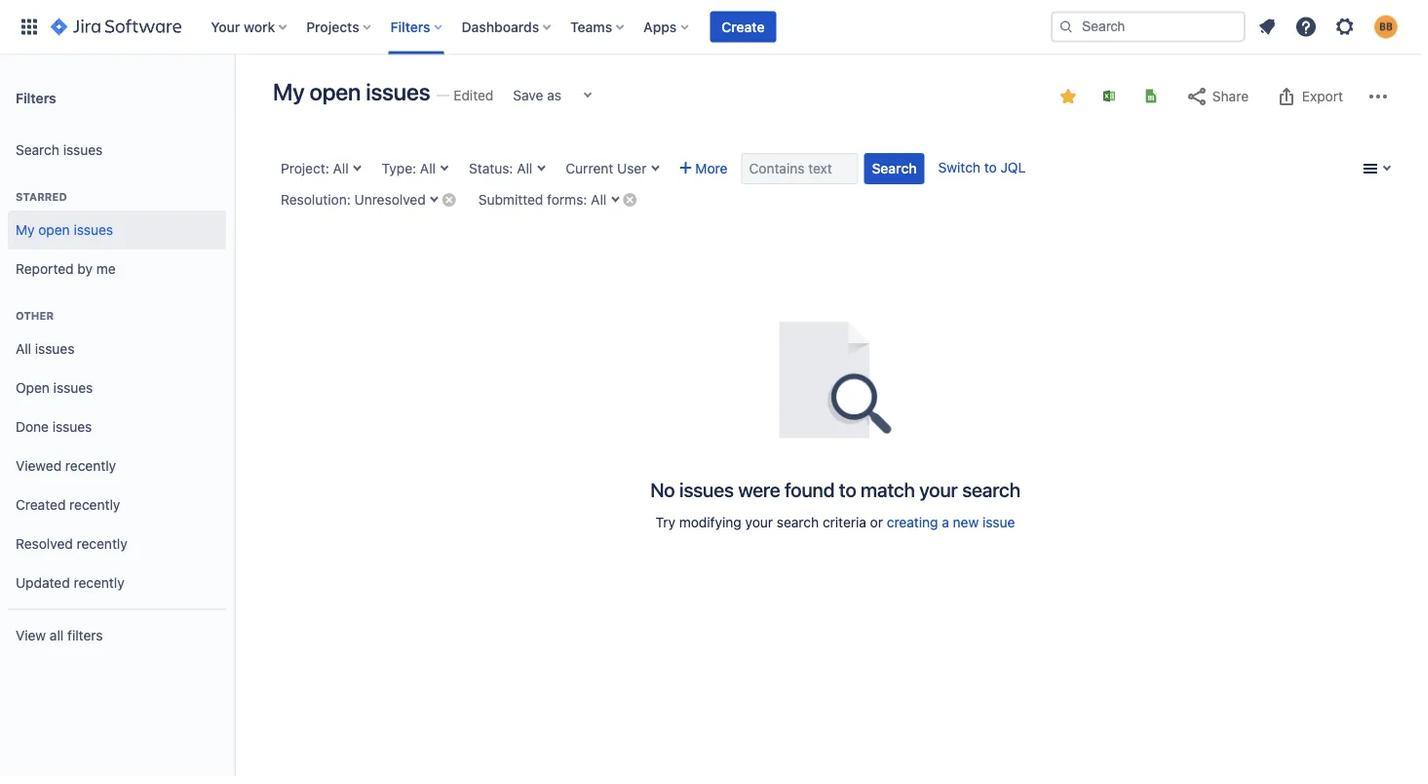 Task type: locate. For each thing, give the bounding box(es) containing it.
other group
[[8, 289, 226, 609]]

share
[[1213, 88, 1249, 104]]

modifying
[[680, 514, 742, 531]]

apps
[[644, 19, 677, 35]]

issues
[[366, 78, 430, 105], [63, 142, 103, 158], [74, 222, 113, 238], [35, 341, 75, 357], [53, 380, 93, 396], [52, 419, 92, 435], [680, 478, 734, 501]]

search up issue
[[963, 478, 1021, 501]]

0 vertical spatial your
[[920, 478, 958, 501]]

issues for search issues
[[63, 142, 103, 158]]

1 horizontal spatial search
[[872, 160, 917, 177]]

recently
[[65, 458, 116, 474], [69, 497, 120, 513], [77, 536, 127, 552], [74, 575, 124, 591]]

search left switch
[[872, 160, 917, 177]]

search up "starred" at the top of page
[[16, 142, 59, 158]]

1 vertical spatial filters
[[16, 89, 56, 106]]

type: all
[[382, 160, 436, 177]]

projects
[[306, 19, 360, 35]]

Search issues using keywords text field
[[742, 153, 859, 184]]

done issues link
[[8, 408, 226, 447]]

open in google sheets image
[[1144, 88, 1160, 104]]

your down were
[[746, 514, 773, 531]]

1 horizontal spatial your
[[920, 478, 958, 501]]

viewed recently link
[[8, 447, 226, 486]]

my down "starred" at the top of page
[[16, 222, 35, 238]]

1 horizontal spatial filters
[[391, 19, 431, 35]]

issues right open
[[53, 380, 93, 396]]

my open issues link
[[8, 211, 226, 250]]

0 horizontal spatial my
[[16, 222, 35, 238]]

Search field
[[1051, 11, 1246, 42]]

filters
[[391, 19, 431, 35], [16, 89, 56, 106]]

all right status:
[[517, 160, 533, 177]]

all
[[333, 160, 349, 177], [420, 160, 436, 177], [517, 160, 533, 177], [591, 192, 607, 208], [16, 341, 31, 357]]

edited
[[454, 87, 494, 103]]

teams
[[571, 19, 613, 35]]

search
[[16, 142, 59, 158], [872, 160, 917, 177]]

issue
[[983, 514, 1016, 531]]

resolved recently
[[16, 536, 127, 552]]

your work
[[211, 19, 275, 35]]

1 vertical spatial my
[[16, 222, 35, 238]]

my
[[273, 78, 305, 105], [16, 222, 35, 238]]

criteria
[[823, 514, 867, 531]]

my open issues down projects popup button
[[273, 78, 430, 105]]

0 vertical spatial filters
[[391, 19, 431, 35]]

issues inside all issues "link"
[[35, 341, 75, 357]]

open down "starred" at the top of page
[[38, 222, 70, 238]]

my right sidebar navigation icon
[[273, 78, 305, 105]]

issues inside done issues link
[[52, 419, 92, 435]]

0 vertical spatial my
[[273, 78, 305, 105]]

issues for done issues
[[52, 419, 92, 435]]

1 vertical spatial to
[[839, 478, 857, 501]]

found
[[785, 478, 835, 501]]

recently for viewed recently
[[65, 458, 116, 474]]

issues down other
[[35, 341, 75, 357]]

recently up created recently
[[65, 458, 116, 474]]

appswitcher icon image
[[18, 15, 41, 39]]

issues for all issues
[[35, 341, 75, 357]]

by
[[77, 261, 93, 277]]

0 horizontal spatial open
[[38, 222, 70, 238]]

creating
[[887, 514, 939, 531]]

jira software image
[[51, 15, 182, 39], [51, 15, 182, 39]]

all up resolution: unresolved at the top of the page
[[333, 160, 349, 177]]

all left remove criteria image
[[591, 192, 607, 208]]

issues for no issues were found to match your search
[[680, 478, 734, 501]]

new
[[953, 514, 979, 531]]

updated
[[16, 575, 70, 591]]

status:
[[469, 160, 513, 177]]

status: all
[[469, 160, 533, 177]]

0 horizontal spatial my open issues
[[16, 222, 113, 238]]

recently down created recently link
[[77, 536, 127, 552]]

projects button
[[301, 11, 379, 42]]

create button
[[710, 11, 777, 42]]

remove criteria image
[[441, 192, 457, 207]]

1 vertical spatial open
[[38, 222, 70, 238]]

recently for created recently
[[69, 497, 120, 513]]

issues up modifying
[[680, 478, 734, 501]]

filters right projects popup button
[[391, 19, 431, 35]]

save
[[513, 87, 544, 103]]

recently down 'viewed recently' link
[[69, 497, 120, 513]]

1 vertical spatial my open issues
[[16, 222, 113, 238]]

1 horizontal spatial to
[[985, 159, 997, 176]]

0 vertical spatial search
[[963, 478, 1021, 501]]

to up criteria
[[839, 478, 857, 501]]

search button
[[864, 153, 925, 184]]

issues inside open issues link
[[53, 380, 93, 396]]

search inside button
[[872, 160, 917, 177]]

banner
[[0, 0, 1422, 55]]

all right type:
[[420, 160, 436, 177]]

all issues link
[[8, 330, 226, 369]]

issues inside search issues link
[[63, 142, 103, 158]]

0 vertical spatial search
[[16, 142, 59, 158]]

your profile and settings image
[[1375, 15, 1398, 39]]

search
[[963, 478, 1021, 501], [777, 514, 819, 531]]

match
[[861, 478, 916, 501]]

updated recently link
[[8, 564, 226, 603]]

filters up search issues
[[16, 89, 56, 106]]

open
[[16, 380, 50, 396]]

search issues
[[16, 142, 103, 158]]

your up the a
[[920, 478, 958, 501]]

reported
[[16, 261, 74, 277]]

open inside "link"
[[38, 222, 70, 238]]

1 vertical spatial search
[[777, 514, 819, 531]]

issues up "starred" at the top of page
[[63, 142, 103, 158]]

1 horizontal spatial open
[[310, 78, 361, 105]]

to
[[985, 159, 997, 176], [839, 478, 857, 501]]

project: all
[[281, 160, 349, 177]]

to left jql
[[985, 159, 997, 176]]

your
[[920, 478, 958, 501], [746, 514, 773, 531]]

0 vertical spatial my open issues
[[273, 78, 430, 105]]

all down other
[[16, 341, 31, 357]]

0 horizontal spatial search
[[16, 142, 59, 158]]

1 vertical spatial search
[[872, 160, 917, 177]]

resolution: unresolved
[[281, 192, 426, 208]]

search down found
[[777, 514, 819, 531]]

my open issues up the reported by me
[[16, 222, 113, 238]]

export
[[1303, 88, 1344, 104]]

0 horizontal spatial to
[[839, 478, 857, 501]]

open
[[310, 78, 361, 105], [38, 222, 70, 238]]

issues inside 'my open issues' "link"
[[74, 222, 113, 238]]

project:
[[281, 160, 329, 177]]

recently for resolved recently
[[77, 536, 127, 552]]

my open issues
[[273, 78, 430, 105], [16, 222, 113, 238]]

teams button
[[565, 11, 632, 42]]

open down projects popup button
[[310, 78, 361, 105]]

forms:
[[547, 192, 587, 208]]

1 horizontal spatial search
[[963, 478, 1021, 501]]

1 vertical spatial your
[[746, 514, 773, 531]]

export button
[[1266, 81, 1354, 112]]

recently down resolved recently link
[[74, 575, 124, 591]]

user
[[617, 160, 647, 177]]

current user
[[566, 160, 647, 177]]

all for status: all
[[517, 160, 533, 177]]

issues up by
[[74, 222, 113, 238]]

issues up viewed recently
[[52, 419, 92, 435]]



Task type: vqa. For each thing, say whether or not it's contained in the screenshot.
Access to the top
no



Task type: describe. For each thing, give the bounding box(es) containing it.
filters
[[67, 628, 103, 644]]

try
[[656, 514, 676, 531]]

issues down filters popup button
[[366, 78, 430, 105]]

open issues
[[16, 380, 93, 396]]

switch
[[939, 159, 981, 176]]

no
[[651, 478, 675, 501]]

remove criteria image
[[622, 192, 638, 207]]

unresolved
[[355, 192, 426, 208]]

all for type: all
[[420, 160, 436, 177]]

starred group
[[8, 170, 226, 295]]

work
[[244, 19, 275, 35]]

view all filters
[[16, 628, 103, 644]]

were
[[739, 478, 781, 501]]

apps button
[[638, 11, 697, 42]]

view
[[16, 628, 46, 644]]

current user button
[[558, 153, 666, 184]]

my inside "link"
[[16, 222, 35, 238]]

try modifying your search criteria or creating a new issue
[[656, 514, 1016, 531]]

jql
[[1001, 159, 1026, 176]]

view all filters link
[[8, 616, 226, 655]]

save as button
[[504, 80, 571, 111]]

as
[[547, 87, 562, 103]]

1 horizontal spatial my
[[273, 78, 305, 105]]

0 vertical spatial to
[[985, 159, 997, 176]]

your work button
[[205, 11, 295, 42]]

my open issues inside "link"
[[16, 222, 113, 238]]

all issues
[[16, 341, 75, 357]]

0 horizontal spatial your
[[746, 514, 773, 531]]

no issues were found to match your search
[[651, 478, 1021, 501]]

settings image
[[1334, 15, 1357, 39]]

banner containing your work
[[0, 0, 1422, 55]]

created recently
[[16, 497, 120, 513]]

resolution:
[[281, 192, 351, 208]]

submitted
[[479, 192, 544, 208]]

save as
[[513, 87, 562, 103]]

created recently link
[[8, 486, 226, 525]]

open issues link
[[8, 369, 226, 408]]

search image
[[1059, 19, 1075, 35]]

1 horizontal spatial my open issues
[[273, 78, 430, 105]]

your
[[211, 19, 240, 35]]

dashboards button
[[456, 11, 559, 42]]

all
[[50, 628, 64, 644]]

updated recently
[[16, 575, 124, 591]]

create
[[722, 19, 765, 35]]

viewed
[[16, 458, 62, 474]]

all for project: all
[[333, 160, 349, 177]]

more button
[[672, 153, 736, 184]]

created
[[16, 497, 66, 513]]

reported by me
[[16, 261, 116, 277]]

other
[[16, 310, 54, 322]]

notifications image
[[1256, 15, 1279, 39]]

filters button
[[385, 11, 450, 42]]

help image
[[1295, 15, 1318, 39]]

small image
[[1061, 89, 1077, 104]]

resolved recently link
[[8, 525, 226, 564]]

switch to jql
[[939, 159, 1026, 176]]

0 horizontal spatial filters
[[16, 89, 56, 106]]

done
[[16, 419, 49, 435]]

done issues
[[16, 419, 92, 435]]

filters inside popup button
[[391, 19, 431, 35]]

switch to jql link
[[939, 159, 1026, 176]]

a
[[942, 514, 950, 531]]

search for search issues
[[16, 142, 59, 158]]

sidebar navigation image
[[213, 78, 256, 117]]

search issues link
[[8, 131, 226, 170]]

viewed recently
[[16, 458, 116, 474]]

creating a new issue link
[[887, 514, 1016, 531]]

all inside "link"
[[16, 341, 31, 357]]

current
[[566, 160, 614, 177]]

more
[[696, 160, 728, 177]]

reported by me link
[[8, 250, 226, 289]]

submitted forms: all
[[479, 192, 607, 208]]

primary element
[[12, 0, 1051, 54]]

starred
[[16, 191, 67, 203]]

search for search
[[872, 160, 917, 177]]

open in microsoft excel image
[[1102, 88, 1118, 104]]

or
[[871, 514, 884, 531]]

dashboards
[[462, 19, 539, 35]]

0 horizontal spatial search
[[777, 514, 819, 531]]

0 vertical spatial open
[[310, 78, 361, 105]]

type:
[[382, 160, 417, 177]]

recently for updated recently
[[74, 575, 124, 591]]

share link
[[1176, 81, 1259, 112]]

me
[[96, 261, 116, 277]]

issues for open issues
[[53, 380, 93, 396]]

resolved
[[16, 536, 73, 552]]



